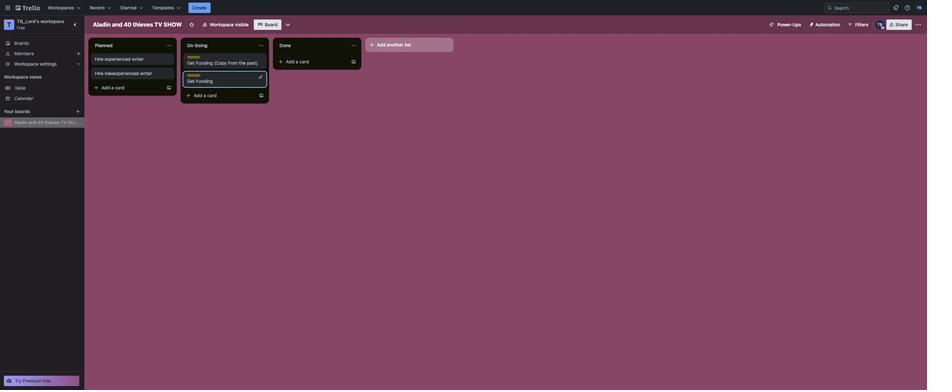 Task type: describe. For each thing, give the bounding box(es) containing it.
add another list
[[377, 42, 411, 47]]

boards
[[15, 109, 30, 114]]

create
[[192, 5, 207, 10]]

t
[[7, 21, 11, 28]]

settings
[[39, 61, 57, 67]]

1 vertical spatial aladin and 40 thieves tv show
[[14, 120, 82, 125]]

members
[[14, 51, 34, 56]]

color: yellow, title: "less than $25m" element for get funding (copy from the past)
[[187, 56, 200, 59]]

0 horizontal spatial thieves
[[45, 120, 60, 125]]

funding for get funding (copy from the past)
[[196, 60, 213, 66]]

Done text field
[[276, 40, 347, 51]]

visible
[[235, 22, 249, 27]]

create from template… image for planned
[[166, 85, 172, 90]]

0 horizontal spatial 40
[[38, 120, 43, 125]]

templates
[[152, 5, 174, 10]]

automation
[[816, 22, 840, 27]]

aladin and 40 thieves tv show inside board name text field
[[93, 21, 182, 28]]

hire for hire experienced writer
[[95, 56, 103, 62]]

primary element
[[0, 0, 927, 16]]

add a card for on going
[[194, 93, 217, 98]]

tb_lord's
[[17, 19, 39, 24]]

workspace navigation collapse icon image
[[71, 20, 80, 29]]

color: yellow, title: "less than $25m" element for get funding
[[187, 74, 200, 77]]

On Going text field
[[183, 40, 255, 51]]

workspace for workspace settings
[[14, 61, 38, 67]]

add a card for planned
[[101, 85, 125, 90]]

done
[[280, 43, 291, 48]]

search image
[[827, 5, 832, 10]]

members link
[[0, 48, 85, 59]]

workspaces
[[48, 5, 74, 10]]

your
[[4, 109, 14, 114]]

on going
[[187, 43, 207, 48]]

on
[[187, 43, 193, 48]]

Board name text field
[[90, 20, 185, 30]]

experienced
[[105, 56, 131, 62]]

Planned text field
[[91, 40, 163, 51]]

automation button
[[807, 20, 844, 30]]

recent button
[[86, 3, 115, 13]]

table
[[14, 85, 25, 91]]

back to home image
[[16, 3, 40, 13]]

ups
[[793, 22, 801, 27]]

hire experienced writer
[[95, 56, 144, 62]]

edit card image
[[258, 74, 263, 80]]

tyler black (tylerblack44) image
[[916, 4, 923, 12]]

add board image
[[75, 109, 81, 114]]

board
[[265, 22, 278, 27]]

aladin inside board name text field
[[93, 21, 111, 28]]

tb_lord's workspace free
[[17, 19, 64, 30]]

your boards
[[4, 109, 30, 114]]

get for get funding
[[187, 78, 195, 84]]

card for on going
[[207, 93, 217, 98]]

add a card button for done
[[276, 57, 348, 67]]

get funding (copy from the past) link
[[187, 60, 263, 66]]

inexexperienced
[[105, 71, 139, 76]]

share
[[896, 22, 908, 27]]

aladin inside "aladin and 40 thieves tv show" link
[[14, 120, 27, 125]]

add another list button
[[365, 38, 454, 52]]

past)
[[247, 60, 258, 66]]

sm image
[[807, 20, 816, 29]]

workspace
[[40, 19, 64, 24]]

views
[[29, 74, 42, 80]]

add inside button
[[377, 42, 386, 47]]

0 notifications image
[[892, 4, 900, 12]]

your boards with 1 items element
[[4, 108, 66, 115]]

planned
[[95, 43, 113, 48]]

add a card for done
[[286, 59, 309, 64]]

recent
[[90, 5, 105, 10]]

going
[[195, 43, 207, 48]]

workspace for workspace visible
[[210, 22, 234, 27]]

workspace views
[[4, 74, 42, 80]]

card for planned
[[115, 85, 125, 90]]

hire inexexperienced writer link
[[95, 70, 170, 77]]

free
[[17, 25, 25, 30]]

create button
[[189, 3, 211, 13]]

starred
[[120, 5, 136, 10]]

filters button
[[846, 20, 871, 30]]

writer for hire inexexperienced writer
[[140, 71, 152, 76]]

1 vertical spatial and
[[29, 120, 36, 125]]

writer for hire experienced writer
[[132, 56, 144, 62]]

power-ups button
[[765, 20, 805, 30]]

calendar
[[14, 96, 33, 101]]



Task type: vqa. For each thing, say whether or not it's contained in the screenshot.
the Trello inside the my trello board link
no



Task type: locate. For each thing, give the bounding box(es) containing it.
0 horizontal spatial aladin and 40 thieves tv show
[[14, 120, 82, 125]]

2 horizontal spatial add a card
[[286, 59, 309, 64]]

a for on going
[[204, 93, 206, 98]]

list
[[405, 42, 411, 47]]

0 horizontal spatial and
[[29, 120, 36, 125]]

0 vertical spatial writer
[[132, 56, 144, 62]]

card down get funding on the left top
[[207, 93, 217, 98]]

a
[[296, 59, 298, 64], [111, 85, 114, 90], [204, 93, 206, 98]]

a down done 'text box'
[[296, 59, 298, 64]]

add down the done
[[286, 59, 295, 64]]

workspace settings
[[14, 61, 57, 67]]

1 horizontal spatial create from template… image
[[259, 93, 264, 98]]

1 vertical spatial tv
[[61, 120, 67, 125]]

get for get funding (copy from the past)
[[187, 60, 195, 66]]

create from template… image for done
[[351, 59, 356, 64]]

tv down calendar link
[[61, 120, 67, 125]]

add for done
[[286, 59, 295, 64]]

funding left (copy
[[196, 60, 213, 66]]

calendar link
[[14, 95, 81, 102]]

1 horizontal spatial 40
[[124, 21, 132, 28]]

show down add board image
[[68, 120, 82, 125]]

1 horizontal spatial tv
[[154, 21, 162, 28]]

funding
[[196, 60, 213, 66], [196, 78, 213, 84]]

show down the templates popup button
[[164, 21, 182, 28]]

thieves down your boards with 1 items element at the top of page
[[45, 120, 60, 125]]

t link
[[4, 20, 14, 30]]

color: yellow, title: "less than $25m" element
[[187, 56, 200, 59], [187, 74, 200, 77]]

2 horizontal spatial a
[[296, 59, 298, 64]]

aladin and 40 thieves tv show down starred popup button
[[93, 21, 182, 28]]

hire for hire inexexperienced writer
[[95, 71, 103, 76]]

workspace left visible
[[210, 22, 234, 27]]

add down inexexperienced
[[101, 85, 110, 90]]

hire experienced writer link
[[95, 56, 170, 62]]

workspace settings button
[[0, 59, 85, 69]]

0 vertical spatial create from template… image
[[351, 59, 356, 64]]

hire inexexperienced writer
[[95, 71, 152, 76]]

aladin and 40 thieves tv show link
[[14, 119, 82, 126]]

0 vertical spatial a
[[296, 59, 298, 64]]

1 vertical spatial funding
[[196, 78, 213, 84]]

0 vertical spatial add a card
[[286, 59, 309, 64]]

another
[[387, 42, 403, 47]]

open information menu image
[[905, 5, 911, 11]]

1 vertical spatial show
[[68, 120, 82, 125]]

2 vertical spatial create from template… image
[[259, 93, 264, 98]]

create from template… image for on going
[[259, 93, 264, 98]]

2 color: yellow, title: "less than $25m" element from the top
[[187, 74, 200, 77]]

funding for get funding
[[196, 78, 213, 84]]

0 vertical spatial get
[[187, 60, 195, 66]]

workspace up table
[[4, 74, 28, 80]]

card down inexexperienced
[[115, 85, 125, 90]]

Search field
[[832, 3, 889, 13]]

add a card
[[286, 59, 309, 64], [101, 85, 125, 90], [194, 93, 217, 98]]

workspace inside popup button
[[14, 61, 38, 67]]

share button
[[887, 20, 912, 30]]

writer up hire inexexperienced writer link
[[132, 56, 144, 62]]

get
[[187, 60, 195, 66], [187, 78, 195, 84]]

add a card down the done
[[286, 59, 309, 64]]

1 horizontal spatial add a card
[[194, 93, 217, 98]]

a down inexexperienced
[[111, 85, 114, 90]]

0 vertical spatial hire
[[95, 56, 103, 62]]

add for planned
[[101, 85, 110, 90]]

0 horizontal spatial aladin
[[14, 120, 27, 125]]

writer down hire experienced writer link
[[140, 71, 152, 76]]

aladin
[[93, 21, 111, 28], [14, 120, 27, 125]]

1 vertical spatial card
[[115, 85, 125, 90]]

a for done
[[296, 59, 298, 64]]

board link
[[254, 20, 282, 30]]

1 vertical spatial hire
[[95, 71, 103, 76]]

2 horizontal spatial add a card button
[[276, 57, 348, 67]]

0 vertical spatial color: yellow, title: "less than $25m" element
[[187, 56, 200, 59]]

power-ups
[[778, 22, 801, 27]]

free
[[43, 378, 51, 384]]

1 vertical spatial color: yellow, title: "less than $25m" element
[[187, 74, 200, 77]]

tv inside board name text field
[[154, 21, 162, 28]]

tv
[[154, 21, 162, 28], [61, 120, 67, 125]]

2 vertical spatial card
[[207, 93, 217, 98]]

aladin and 40 thieves tv show down your boards with 1 items element at the top of page
[[14, 120, 82, 125]]

add
[[377, 42, 386, 47], [286, 59, 295, 64], [101, 85, 110, 90], [194, 93, 202, 98]]

2 horizontal spatial card
[[300, 59, 309, 64]]

1 vertical spatial 40
[[38, 120, 43, 125]]

2 funding from the top
[[196, 78, 213, 84]]

add for on going
[[194, 93, 202, 98]]

2 get from the top
[[187, 78, 195, 84]]

1 get from the top
[[187, 60, 195, 66]]

1 horizontal spatial aladin and 40 thieves tv show
[[93, 21, 182, 28]]

0 vertical spatial aladin
[[93, 21, 111, 28]]

and down your boards with 1 items element at the top of page
[[29, 120, 36, 125]]

premium
[[23, 378, 41, 384]]

try premium free
[[15, 378, 51, 384]]

1 vertical spatial get
[[187, 78, 195, 84]]

40 inside board name text field
[[124, 21, 132, 28]]

add a card button
[[276, 57, 348, 67], [91, 83, 164, 93], [183, 90, 256, 101]]

0 horizontal spatial add a card
[[101, 85, 125, 90]]

add a card button for on going
[[183, 90, 256, 101]]

tv down templates
[[154, 21, 162, 28]]

1 vertical spatial writer
[[140, 71, 152, 76]]

0 horizontal spatial a
[[111, 85, 114, 90]]

0 vertical spatial funding
[[196, 60, 213, 66]]

workspace visible button
[[198, 20, 253, 30]]

boards link
[[0, 38, 85, 48]]

star or unstar board image
[[189, 22, 194, 27]]

40 down your boards with 1 items element at the top of page
[[38, 120, 43, 125]]

add a card button down the hire inexexperienced writer
[[91, 83, 164, 93]]

and down the starred at the left top of the page
[[112, 21, 122, 28]]

add left another
[[377, 42, 386, 47]]

1 color: yellow, title: "less than $25m" element from the top
[[187, 56, 200, 59]]

2 horizontal spatial create from template… image
[[351, 59, 356, 64]]

tb_lord's workspace link
[[17, 19, 64, 24]]

add a card down inexexperienced
[[101, 85, 125, 90]]

try premium free button
[[4, 376, 79, 386]]

0 horizontal spatial show
[[68, 120, 82, 125]]

table link
[[14, 85, 81, 91]]

0 vertical spatial thieves
[[133, 21, 153, 28]]

workspace visible
[[210, 22, 249, 27]]

tv inside "aladin and 40 thieves tv show" link
[[61, 120, 67, 125]]

the
[[239, 60, 246, 66]]

show
[[164, 21, 182, 28], [68, 120, 82, 125]]

funding inside get funding (copy from the past) link
[[196, 60, 213, 66]]

1 horizontal spatial aladin
[[93, 21, 111, 28]]

card for done
[[300, 59, 309, 64]]

and inside board name text field
[[112, 21, 122, 28]]

funding down "get funding (copy from the past)"
[[196, 78, 213, 84]]

templates button
[[148, 3, 185, 13]]

0 vertical spatial tv
[[154, 21, 162, 28]]

1 vertical spatial thieves
[[45, 120, 60, 125]]

thieves inside board name text field
[[133, 21, 153, 28]]

get funding
[[187, 78, 213, 84]]

aladin down boards
[[14, 120, 27, 125]]

a down get funding on the left top
[[204, 93, 206, 98]]

boards
[[14, 40, 29, 46]]

a for planned
[[111, 85, 114, 90]]

add a card button down get funding link on the left of page
[[183, 90, 256, 101]]

and
[[112, 21, 122, 28], [29, 120, 36, 125]]

2 hire from the top
[[95, 71, 103, 76]]

1 horizontal spatial a
[[204, 93, 206, 98]]

add a card down get funding on the left top
[[194, 93, 217, 98]]

writer
[[132, 56, 144, 62], [140, 71, 152, 76]]

0 vertical spatial aladin and 40 thieves tv show
[[93, 21, 182, 28]]

1 hire from the top
[[95, 56, 103, 62]]

funding inside get funding link
[[196, 78, 213, 84]]

0 vertical spatial and
[[112, 21, 122, 28]]

0 horizontal spatial create from template… image
[[166, 85, 172, 90]]

40
[[124, 21, 132, 28], [38, 120, 43, 125]]

0 horizontal spatial tv
[[61, 120, 67, 125]]

hire down planned
[[95, 56, 103, 62]]

aladin and 40 thieves tv show
[[93, 21, 182, 28], [14, 120, 82, 125]]

thieves down starred popup button
[[133, 21, 153, 28]]

1 vertical spatial a
[[111, 85, 114, 90]]

workspaces button
[[44, 3, 85, 13]]

0 vertical spatial card
[[300, 59, 309, 64]]

2 vertical spatial workspace
[[4, 74, 28, 80]]

add a card button down done 'text box'
[[276, 57, 348, 67]]

card down done 'text box'
[[300, 59, 309, 64]]

get funding (copy from the past)
[[187, 60, 258, 66]]

0 vertical spatial show
[[164, 21, 182, 28]]

this member is an admin of this board. image
[[881, 26, 884, 29]]

add a card button for planned
[[91, 83, 164, 93]]

1 horizontal spatial thieves
[[133, 21, 153, 28]]

workspace
[[210, 22, 234, 27], [14, 61, 38, 67], [4, 74, 28, 80]]

1 vertical spatial add a card
[[101, 85, 125, 90]]

color: yellow, title: "less than $25m" element up get funding on the left top
[[187, 74, 200, 77]]

1 funding from the top
[[196, 60, 213, 66]]

from
[[228, 60, 238, 66]]

show menu image
[[915, 21, 922, 28]]

1 horizontal spatial show
[[164, 21, 182, 28]]

1 horizontal spatial and
[[112, 21, 122, 28]]

power-
[[778, 22, 793, 27]]

show inside board name text field
[[164, 21, 182, 28]]

hire
[[95, 56, 103, 62], [95, 71, 103, 76]]

0 horizontal spatial card
[[115, 85, 125, 90]]

add down get funding on the left top
[[194, 93, 202, 98]]

1 horizontal spatial add a card button
[[183, 90, 256, 101]]

starred button
[[116, 3, 147, 13]]

0 vertical spatial 40
[[124, 21, 132, 28]]

card
[[300, 59, 309, 64], [115, 85, 125, 90], [207, 93, 217, 98]]

try
[[15, 378, 22, 384]]

get funding link
[[187, 78, 263, 85]]

1 horizontal spatial card
[[207, 93, 217, 98]]

tb_lord (tylerblack44) image
[[876, 20, 885, 29]]

color: yellow, title: "less than $25m" element down on
[[187, 56, 200, 59]]

2 vertical spatial a
[[204, 93, 206, 98]]

thieves
[[133, 21, 153, 28], [45, 120, 60, 125]]

aladin down recent dropdown button
[[93, 21, 111, 28]]

workspace inside button
[[210, 22, 234, 27]]

1 vertical spatial aladin
[[14, 120, 27, 125]]

2 vertical spatial add a card
[[194, 93, 217, 98]]

(copy
[[214, 60, 227, 66]]

create from template… image
[[351, 59, 356, 64], [166, 85, 172, 90], [259, 93, 264, 98]]

customize views image
[[285, 21, 291, 28]]

1 vertical spatial create from template… image
[[166, 85, 172, 90]]

0 vertical spatial workspace
[[210, 22, 234, 27]]

0 horizontal spatial add a card button
[[91, 83, 164, 93]]

workspace for workspace views
[[4, 74, 28, 80]]

1 vertical spatial workspace
[[14, 61, 38, 67]]

filters
[[855, 22, 869, 27]]

hire left inexexperienced
[[95, 71, 103, 76]]

workspace down members
[[14, 61, 38, 67]]

40 down the starred at the left top of the page
[[124, 21, 132, 28]]



